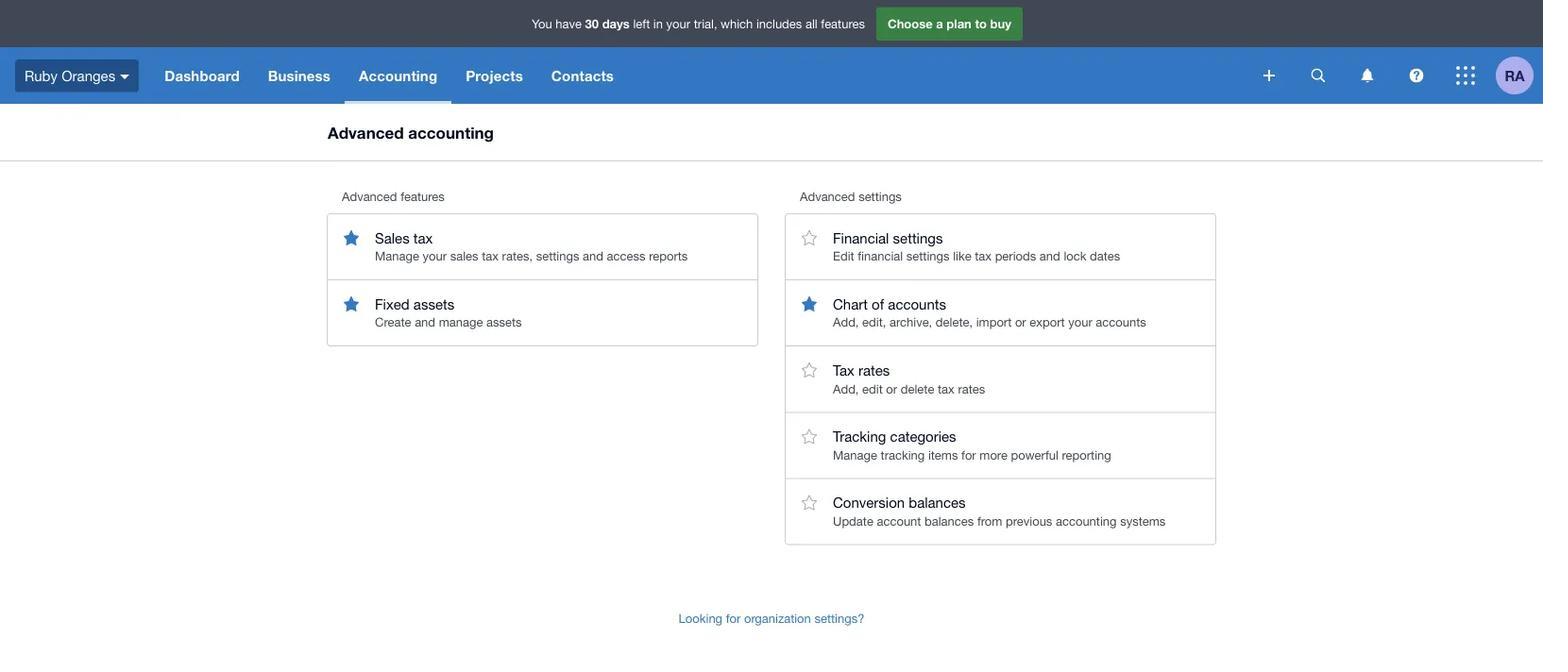 Task type: vqa. For each thing, say whether or not it's contained in the screenshot.
10,768.63's 0.00
no



Task type: describe. For each thing, give the bounding box(es) containing it.
dashboard
[[165, 67, 240, 84]]

1 horizontal spatial your
[[667, 16, 691, 31]]

tax inside tax rates add, edit or delete tax rates
[[938, 382, 955, 396]]

settings?
[[815, 612, 865, 626]]

and for fixed assets
[[583, 249, 604, 264]]

1 vertical spatial accounts
[[1096, 315, 1147, 330]]

advanced for advanced accounting
[[328, 123, 404, 142]]

update
[[833, 514, 874, 529]]

choose a plan to buy
[[888, 16, 1012, 31]]

financial
[[858, 249, 903, 264]]

business
[[268, 67, 331, 84]]

account
[[877, 514, 922, 529]]

0 horizontal spatial assets
[[414, 296, 455, 312]]

days
[[602, 16, 630, 31]]

tracking
[[833, 428, 887, 445]]

your inside chart of accounts add, edit, archive, delete, import or export your accounts
[[1069, 315, 1093, 330]]

manage
[[439, 315, 483, 330]]

edit
[[863, 382, 883, 396]]

ra button
[[1497, 47, 1544, 104]]

looking for organization settings?
[[679, 612, 865, 626]]

you
[[532, 16, 552, 31]]

manage for tracking
[[833, 448, 878, 462]]

tracking
[[881, 448, 925, 462]]

advanced features
[[342, 189, 445, 204]]

a
[[937, 16, 944, 31]]

export
[[1030, 315, 1065, 330]]

projects button
[[452, 47, 537, 104]]

tax inside financial settings edit financial settings like tax periods and lock dates
[[975, 249, 992, 264]]

ruby
[[25, 67, 58, 84]]

sales
[[375, 230, 410, 246]]

business button
[[254, 47, 345, 104]]

features inside banner
[[821, 16, 865, 31]]

30
[[585, 16, 599, 31]]

banner containing dashboard
[[0, 0, 1544, 104]]

edit,
[[863, 315, 887, 330]]

tax
[[833, 362, 855, 379]]

advanced for advanced features
[[342, 189, 397, 204]]

delete
[[901, 382, 935, 396]]

navigation containing dashboard
[[150, 47, 1251, 104]]

1 vertical spatial assets
[[487, 315, 522, 330]]

rates,
[[502, 249, 533, 264]]

chart
[[833, 296, 868, 312]]

dates
[[1090, 249, 1121, 264]]

and for chart of accounts
[[1040, 249, 1061, 264]]

sales tax manage your sales tax rates, settings and access reports
[[375, 230, 688, 264]]

includes
[[757, 16, 802, 31]]

1 vertical spatial for
[[726, 612, 741, 626]]

looking for organization settings? link
[[665, 601, 879, 639]]

1 vertical spatial features
[[401, 189, 445, 204]]

advanced settings
[[800, 189, 902, 204]]

add, inside tax rates add, edit or delete tax rates
[[833, 382, 859, 396]]

archive,
[[890, 315, 933, 330]]

conversion balances update account balances from previous accounting systems
[[833, 495, 1166, 529]]

delete,
[[936, 315, 973, 330]]

for inside tracking categories manage tracking items for more powerful reporting
[[962, 448, 977, 462]]

reports
[[649, 249, 688, 264]]

settings inside sales tax manage your sales tax rates, settings and access reports
[[536, 249, 580, 264]]

1 vertical spatial balances
[[925, 514, 974, 529]]

0 horizontal spatial rates
[[859, 362, 890, 379]]

like
[[953, 249, 972, 264]]

buy
[[991, 16, 1012, 31]]

advanced for advanced settings
[[800, 189, 856, 204]]

tracking categories manage tracking items for more powerful reporting
[[833, 428, 1112, 462]]

ra
[[1505, 67, 1525, 84]]

0 vertical spatial balances
[[909, 495, 966, 511]]

categories
[[891, 428, 957, 445]]

trial,
[[694, 16, 718, 31]]

advanced accounting
[[328, 123, 494, 142]]

chart of accounts add, edit, archive, delete, import or export your accounts
[[833, 296, 1147, 330]]



Task type: locate. For each thing, give the bounding box(es) containing it.
dashboard link
[[150, 47, 254, 104]]

for
[[962, 448, 977, 462], [726, 612, 741, 626]]

0 vertical spatial accounts
[[888, 296, 947, 312]]

powerful
[[1011, 448, 1059, 462]]

accounting left the systems
[[1056, 514, 1117, 529]]

0 horizontal spatial and
[[415, 315, 436, 330]]

features up sales
[[401, 189, 445, 204]]

add,
[[833, 315, 859, 330], [833, 382, 859, 396]]

settings
[[859, 189, 902, 204], [893, 230, 943, 246], [536, 249, 580, 264], [907, 249, 950, 264]]

conversion
[[833, 495, 905, 511]]

contacts button
[[537, 47, 628, 104]]

accounting
[[359, 67, 438, 84]]

your left sales
[[423, 249, 447, 264]]

advanced up financial
[[800, 189, 856, 204]]

1 vertical spatial add,
[[833, 382, 859, 396]]

sales
[[450, 249, 479, 264]]

0 horizontal spatial accounts
[[888, 296, 947, 312]]

ruby oranges button
[[0, 47, 150, 104]]

balances
[[909, 495, 966, 511], [925, 514, 974, 529]]

fixed assets create and manage assets
[[375, 296, 522, 330]]

from
[[978, 514, 1003, 529]]

your right export
[[1069, 315, 1093, 330]]

assets right manage
[[487, 315, 522, 330]]

and right create
[[415, 315, 436, 330]]

0 vertical spatial your
[[667, 16, 691, 31]]

plan
[[947, 16, 972, 31]]

1 horizontal spatial for
[[962, 448, 977, 462]]

and left access
[[583, 249, 604, 264]]

manage for sales
[[375, 249, 419, 264]]

you have 30 days left in your trial, which includes all features
[[532, 16, 865, 31]]

0 horizontal spatial for
[[726, 612, 741, 626]]

fixed
[[375, 296, 410, 312]]

reporting
[[1062, 448, 1112, 462]]

1 horizontal spatial accounting
[[1056, 514, 1117, 529]]

financial settings edit financial settings like tax periods and lock dates
[[833, 230, 1121, 264]]

1 horizontal spatial or
[[1016, 315, 1027, 330]]

features right all
[[821, 16, 865, 31]]

0 vertical spatial manage
[[375, 249, 419, 264]]

ruby oranges
[[25, 67, 115, 84]]

2 vertical spatial your
[[1069, 315, 1093, 330]]

items
[[929, 448, 958, 462]]

create
[[375, 315, 411, 330]]

which
[[721, 16, 753, 31]]

projects
[[466, 67, 523, 84]]

advanced down accounting
[[328, 123, 404, 142]]

rates right delete
[[958, 382, 986, 396]]

manage inside tracking categories manage tracking items for more powerful reporting
[[833, 448, 878, 462]]

lock
[[1064, 249, 1087, 264]]

2 horizontal spatial and
[[1040, 249, 1061, 264]]

balances left from
[[925, 514, 974, 529]]

or
[[1016, 315, 1027, 330], [887, 382, 898, 396]]

accounting inside conversion balances update account balances from previous accounting systems
[[1056, 514, 1117, 529]]

assets
[[414, 296, 455, 312], [487, 315, 522, 330]]

or inside chart of accounts add, edit, archive, delete, import or export your accounts
[[1016, 315, 1027, 330]]

have
[[556, 16, 582, 31]]

add, down the chart
[[833, 315, 859, 330]]

1 vertical spatial rates
[[958, 382, 986, 396]]

and
[[583, 249, 604, 264], [1040, 249, 1061, 264], [415, 315, 436, 330]]

accounting
[[408, 123, 494, 142], [1056, 514, 1117, 529]]

rates
[[859, 362, 890, 379], [958, 382, 986, 396]]

2 add, from the top
[[833, 382, 859, 396]]

assets up manage
[[414, 296, 455, 312]]

accounts down dates
[[1096, 315, 1147, 330]]

0 horizontal spatial your
[[423, 249, 447, 264]]

looking
[[679, 612, 723, 626]]

your right in
[[667, 16, 691, 31]]

2 horizontal spatial your
[[1069, 315, 1093, 330]]

organization
[[744, 612, 811, 626]]

or right edit
[[887, 382, 898, 396]]

manage
[[375, 249, 419, 264], [833, 448, 878, 462]]

tax
[[414, 230, 433, 246], [482, 249, 499, 264], [975, 249, 992, 264], [938, 382, 955, 396]]

0 horizontal spatial manage
[[375, 249, 419, 264]]

rates up edit
[[859, 362, 890, 379]]

1 vertical spatial or
[[887, 382, 898, 396]]

tax rates add, edit or delete tax rates
[[833, 362, 986, 396]]

0 horizontal spatial accounting
[[408, 123, 494, 142]]

contacts
[[552, 67, 614, 84]]

systems
[[1121, 514, 1166, 529]]

accounts
[[888, 296, 947, 312], [1096, 315, 1147, 330]]

0 vertical spatial accounting
[[408, 123, 494, 142]]

for right looking
[[726, 612, 741, 626]]

import
[[977, 315, 1012, 330]]

or left export
[[1016, 315, 1027, 330]]

of
[[872, 296, 884, 312]]

and inside sales tax manage your sales tax rates, settings and access reports
[[583, 249, 604, 264]]

or inside tax rates add, edit or delete tax rates
[[887, 382, 898, 396]]

accounting button
[[345, 47, 452, 104]]

0 vertical spatial features
[[821, 16, 865, 31]]

your
[[667, 16, 691, 31], [423, 249, 447, 264], [1069, 315, 1093, 330]]

1 horizontal spatial manage
[[833, 448, 878, 462]]

all
[[806, 16, 818, 31]]

and left the lock
[[1040, 249, 1061, 264]]

manage down tracking
[[833, 448, 878, 462]]

and inside financial settings edit financial settings like tax periods and lock dates
[[1040, 249, 1061, 264]]

1 horizontal spatial assets
[[487, 315, 522, 330]]

manage down sales
[[375, 249, 419, 264]]

financial
[[833, 230, 889, 246]]

in
[[654, 16, 663, 31]]

periods
[[995, 249, 1037, 264]]

to
[[975, 16, 987, 31]]

features
[[821, 16, 865, 31], [401, 189, 445, 204]]

manage inside sales tax manage your sales tax rates, settings and access reports
[[375, 249, 419, 264]]

advanced up sales
[[342, 189, 397, 204]]

0 vertical spatial for
[[962, 448, 977, 462]]

0 horizontal spatial features
[[401, 189, 445, 204]]

navigation
[[150, 47, 1251, 104]]

for left the 'more'
[[962, 448, 977, 462]]

left
[[633, 16, 650, 31]]

svg image
[[1457, 66, 1476, 85], [1312, 68, 1326, 83], [1362, 68, 1374, 83], [1410, 68, 1424, 83], [1264, 70, 1275, 81], [120, 74, 130, 79]]

0 vertical spatial assets
[[414, 296, 455, 312]]

1 horizontal spatial and
[[583, 249, 604, 264]]

1 add, from the top
[[833, 315, 859, 330]]

0 vertical spatial rates
[[859, 362, 890, 379]]

add, inside chart of accounts add, edit, archive, delete, import or export your accounts
[[833, 315, 859, 330]]

1 horizontal spatial accounts
[[1096, 315, 1147, 330]]

0 vertical spatial add,
[[833, 315, 859, 330]]

0 horizontal spatial or
[[887, 382, 898, 396]]

1 vertical spatial accounting
[[1056, 514, 1117, 529]]

more
[[980, 448, 1008, 462]]

previous
[[1006, 514, 1053, 529]]

choose
[[888, 16, 933, 31]]

and inside fixed assets create and manage assets
[[415, 315, 436, 330]]

oranges
[[62, 67, 115, 84]]

1 horizontal spatial features
[[821, 16, 865, 31]]

1 vertical spatial manage
[[833, 448, 878, 462]]

balances up account
[[909, 495, 966, 511]]

edit
[[833, 249, 855, 264]]

1 horizontal spatial rates
[[958, 382, 986, 396]]

accounting down projects dropdown button on the left
[[408, 123, 494, 142]]

svg image inside ruby oranges popup button
[[120, 74, 130, 79]]

your inside sales tax manage your sales tax rates, settings and access reports
[[423, 249, 447, 264]]

advanced
[[328, 123, 404, 142], [342, 189, 397, 204], [800, 189, 856, 204]]

access
[[607, 249, 646, 264]]

accounts up archive,
[[888, 296, 947, 312]]

1 vertical spatial your
[[423, 249, 447, 264]]

0 vertical spatial or
[[1016, 315, 1027, 330]]

banner
[[0, 0, 1544, 104]]

add, down tax
[[833, 382, 859, 396]]



